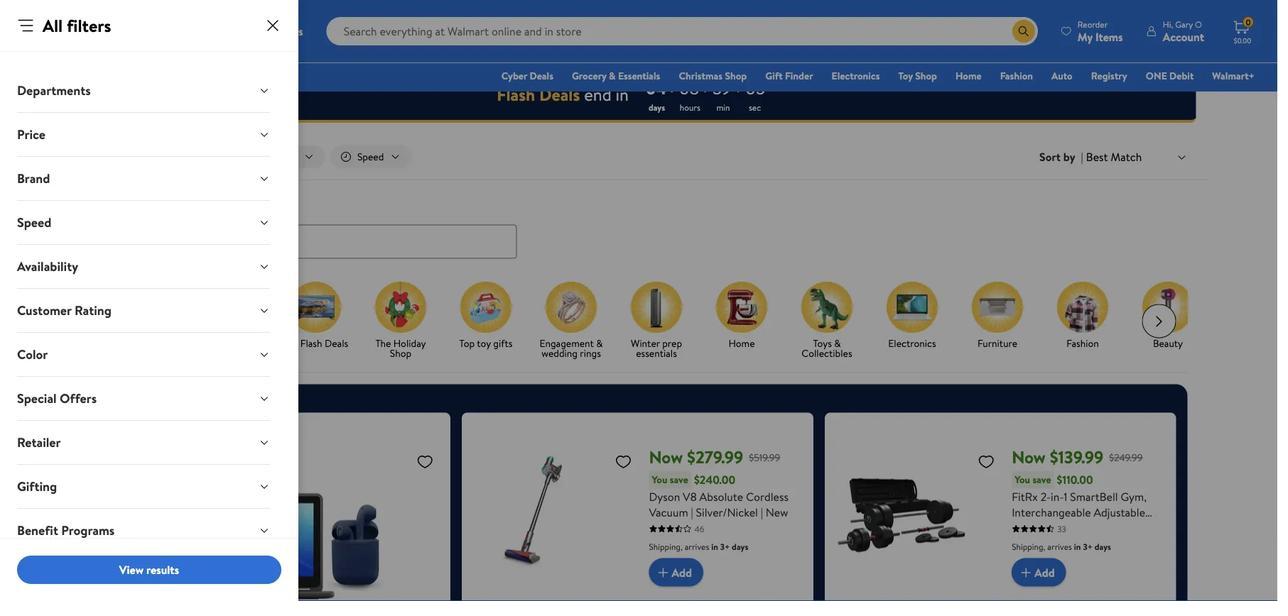 Task type: vqa. For each thing, say whether or not it's contained in the screenshot.
left ADD button
yes



Task type: describe. For each thing, give the bounding box(es) containing it.
essentials
[[618, 69, 660, 83]]

0 vertical spatial home
[[956, 69, 982, 83]]

shop for christmas shop
[[725, 69, 747, 83]]

special offers button
[[6, 377, 281, 421]]

& for toys
[[834, 336, 841, 350]]

auto link
[[1045, 68, 1079, 83]]

one
[[1146, 69, 1167, 83]]

add to cart image
[[1018, 565, 1035, 582]]

$249.99
[[1109, 451, 1143, 465]]

winter prep essentials image
[[631, 282, 682, 333]]

holiday
[[393, 336, 426, 350]]

top flash deals link
[[278, 282, 352, 351]]

sort
[[1040, 149, 1061, 165]]

gifting
[[17, 478, 57, 496]]

top toy gifts link
[[449, 282, 523, 351]]

top for top toy gifts
[[459, 336, 474, 350]]

prep
[[662, 336, 682, 350]]

3+ for now $139.99
[[1083, 541, 1093, 553]]

Search in Flash Deals search field
[[88, 225, 517, 259]]

beauty link
[[1131, 282, 1205, 351]]

registry
[[1091, 69, 1127, 83]]

59
[[713, 76, 731, 100]]

engagement & wedding rings
[[539, 336, 603, 360]]

cordless
[[746, 489, 789, 505]]

electronics image
[[886, 282, 937, 333]]

next slide for chipmodulewithimages list image
[[1142, 305, 1176, 339]]

toys
[[813, 336, 832, 350]]

dyson
[[649, 489, 680, 505]]

0 horizontal spatial in
[[616, 83, 629, 106]]

save for $279.99
[[670, 473, 688, 487]]

by
[[1063, 149, 1075, 165]]

arrives for $139.99
[[1048, 541, 1072, 553]]

toys & collectibles link
[[790, 282, 864, 361]]

$0.00
[[1234, 36, 1251, 45]]

toys & collectibles image
[[801, 282, 852, 333]]

33
[[1057, 523, 1066, 535]]

the holiday shop image
[[375, 282, 426, 333]]

add to cart image
[[655, 565, 672, 582]]

grocery & essentials
[[572, 69, 660, 83]]

toy shop
[[898, 69, 937, 83]]

new
[[766, 505, 788, 521]]

sort by |
[[1040, 149, 1083, 165]]

one debit link
[[1139, 68, 1200, 83]]

deals for flash deals end in
[[539, 83, 580, 106]]

arrives for $279.99
[[685, 541, 709, 553]]

walmart image
[[23, 20, 115, 43]]

1 horizontal spatial electronics
[[888, 336, 936, 350]]

all inside all filters dialog
[[43, 13, 63, 37]]

essentials
[[636, 346, 677, 360]]

end
[[584, 83, 612, 106]]

brand
[[17, 170, 50, 188]]

flash deals end in 4 days 8 hours 59 minutes 5 seconds element
[[497, 83, 629, 106]]

fitrx
[[1012, 489, 1038, 505]]

collectibles
[[801, 346, 852, 360]]

08
[[679, 76, 699, 100]]

shipping, arrives in 3+ days for $279.99
[[649, 541, 748, 553]]

filters inside button
[[128, 150, 154, 164]]

gifting button
[[6, 465, 281, 509]]

rating
[[75, 302, 111, 320]]

shipping, arrives in 3+ days for $139.99
[[1012, 541, 1111, 553]]

dumbbells
[[1012, 521, 1064, 536]]

rings
[[580, 346, 601, 360]]

add to favorites list, fitrx 2-in-1 smartbell gym, interchangeable adjustable dumbbells and barbell weight set, 100lbs. image
[[978, 453, 995, 471]]

speed button
[[6, 201, 281, 244]]

winter
[[631, 336, 660, 350]]

0 horizontal spatial fashion link
[[994, 68, 1039, 83]]

toy
[[477, 336, 491, 350]]

now $279.99 $519.99
[[649, 446, 780, 470]]

now $139.99 $249.99
[[1012, 446, 1143, 470]]

hours
[[680, 101, 700, 113]]

special offers
[[17, 390, 97, 408]]

engagement
[[539, 336, 594, 350]]

& for engagement
[[596, 336, 603, 350]]

winter prep essentials
[[631, 336, 682, 360]]

now for now $139.99
[[1012, 446, 1046, 470]]

shipping, for now $139.99
[[1012, 541, 1045, 553]]

registry link
[[1085, 68, 1134, 83]]

furniture image
[[972, 282, 1023, 333]]

flash deals
[[88, 197, 150, 214]]

0 vertical spatial home link
[[949, 68, 988, 83]]

filters inside dialog
[[67, 13, 111, 37]]

46
[[695, 523, 704, 535]]

$240.00
[[694, 473, 735, 488]]

retailer
[[17, 434, 61, 452]]

add for $139.99
[[1035, 565, 1055, 581]]

gym,
[[1121, 489, 1147, 505]]

gift
[[765, 69, 783, 83]]

: for 08
[[704, 80, 707, 96]]

departments button
[[6, 69, 281, 112]]

programs
[[61, 522, 115, 540]]

availability button
[[6, 245, 281, 288]]

$279.99
[[687, 446, 743, 470]]

view
[[119, 563, 144, 578]]

cyber deals
[[501, 69, 553, 83]]

05 sec
[[746, 76, 765, 113]]

0 horizontal spatial |
[[691, 505, 693, 521]]

0 horizontal spatial home link
[[704, 282, 778, 351]]

$110.00
[[1057, 473, 1093, 488]]

add for $279.99
[[672, 565, 692, 581]]

2-
[[1041, 489, 1051, 505]]

0
[[1246, 16, 1251, 28]]

in for now $139.99
[[1074, 541, 1081, 553]]

top flash deals
[[282, 336, 348, 350]]

$519.99
[[749, 451, 780, 465]]

brand button
[[6, 157, 281, 200]]

christmas shop link
[[672, 68, 753, 83]]

flash for flash deals
[[88, 197, 117, 214]]

gift finder link
[[759, 68, 820, 83]]

silver/nickel
[[696, 505, 758, 521]]

1 horizontal spatial |
[[761, 505, 763, 521]]

and
[[1067, 521, 1084, 536]]

deals for cyber deals
[[530, 69, 553, 83]]

04
[[646, 76, 667, 100]]

retailer button
[[6, 421, 281, 465]]

1 horizontal spatial fashion link
[[1045, 282, 1119, 351]]

barbell
[[1087, 521, 1122, 536]]

top flash deals image
[[290, 282, 341, 333]]

0 horizontal spatial electronics
[[832, 69, 880, 83]]



Task type: locate. For each thing, give the bounding box(es) containing it.
all filters
[[43, 13, 111, 37], [115, 150, 154, 164]]

0 horizontal spatial :
[[670, 80, 674, 96]]

1 vertical spatial filters
[[128, 150, 154, 164]]

now
[[649, 446, 683, 470], [1012, 446, 1046, 470]]

all filters inside dialog
[[43, 13, 111, 37]]

all inside all filters button
[[115, 150, 126, 164]]

beauty image
[[1142, 282, 1193, 333]]

shipping, for now $279.99
[[649, 541, 683, 553]]

1 horizontal spatial add
[[1035, 565, 1055, 581]]

sort and filter section element
[[71, 134, 1207, 180]]

one debit
[[1146, 69, 1194, 83]]

flash inside timer
[[497, 83, 535, 106]]

1 vertical spatial electronics link
[[875, 282, 949, 351]]

0 horizontal spatial fashion
[[1000, 69, 1033, 83]]

1 top from the left
[[282, 336, 298, 350]]

you inside you save $240.00 dyson v8 absolute cordless vacuum | silver/nickel | new
[[652, 473, 667, 487]]

fashion image
[[1057, 282, 1108, 333]]

2 you from the left
[[1015, 473, 1030, 487]]

electronics link
[[825, 68, 886, 83], [875, 282, 949, 351]]

& inside engagement & wedding rings
[[596, 336, 603, 350]]

deals inside search box
[[120, 197, 150, 214]]

all up departments on the left top of the page
[[43, 13, 63, 37]]

0 horizontal spatial shipping, arrives in 3+ days
[[649, 541, 748, 553]]

0 horizontal spatial filters
[[67, 13, 111, 37]]

1 add from the left
[[672, 565, 692, 581]]

price
[[17, 126, 45, 144]]

you up fitrx
[[1015, 473, 1030, 487]]

arrives down 46
[[685, 541, 709, 553]]

group
[[110, 425, 439, 602]]

days inside the now $279.99 group
[[732, 541, 748, 553]]

home right toy shop
[[956, 69, 982, 83]]

1 horizontal spatial save
[[1033, 473, 1051, 487]]

1 add button from the left
[[649, 559, 703, 587]]

set,
[[1012, 536, 1031, 552]]

0 vertical spatial fashion
[[1000, 69, 1033, 83]]

1 horizontal spatial now
[[1012, 446, 1046, 470]]

Search search field
[[327, 17, 1038, 45]]

Walmart Site-Wide search field
[[327, 17, 1038, 45]]

the
[[375, 336, 391, 350]]

shipping, arrives in 3+ days down 33
[[1012, 541, 1111, 553]]

& right engagement
[[596, 336, 603, 350]]

shop
[[725, 69, 747, 83], [915, 69, 937, 83], [390, 346, 411, 360]]

0 vertical spatial filters
[[67, 13, 111, 37]]

add button
[[649, 559, 703, 587], [1012, 559, 1066, 587]]

2 now from the left
[[1012, 446, 1046, 470]]

add down vacuum at the bottom of page
[[672, 565, 692, 581]]

speed
[[17, 214, 51, 232]]

in right end
[[616, 83, 629, 106]]

min
[[716, 101, 730, 113]]

: right 08 at the top of the page
[[704, 80, 707, 96]]

0 horizontal spatial arrives
[[685, 541, 709, 553]]

you up dyson
[[652, 473, 667, 487]]

now up fitrx
[[1012, 446, 1046, 470]]

top toy gifts
[[459, 336, 512, 350]]

shipping, arrives in 3+ days
[[649, 541, 748, 553], [1012, 541, 1111, 553]]

home image
[[716, 282, 767, 333]]

Flash Deals search field
[[71, 197, 1207, 259]]

add down 100lbs.
[[1035, 565, 1055, 581]]

special
[[17, 390, 57, 408]]

add button for $139.99
[[1012, 559, 1066, 587]]

add button for $279.99
[[649, 559, 703, 587]]

1 horizontal spatial you
[[1015, 473, 1030, 487]]

2 vertical spatial flash
[[300, 336, 322, 350]]

1 vertical spatial home
[[728, 336, 755, 350]]

add button down 100lbs.
[[1012, 559, 1066, 587]]

2 horizontal spatial days
[[1095, 541, 1111, 553]]

toy
[[898, 69, 913, 83]]

0 horizontal spatial shop
[[390, 346, 411, 360]]

absolute
[[700, 489, 743, 505]]

0 horizontal spatial all filters
[[43, 13, 111, 37]]

1 horizontal spatial shop
[[725, 69, 747, 83]]

top left toy
[[459, 336, 474, 350]]

: inside "04 : days"
[[670, 80, 674, 96]]

0 horizontal spatial add button
[[649, 559, 703, 587]]

& inside 'toys & collectibles'
[[834, 336, 841, 350]]

1 vertical spatial electronics
[[888, 336, 936, 350]]

1 horizontal spatial shipping, arrives in 3+ days
[[1012, 541, 1111, 553]]

timer
[[82, 69, 1196, 123]]

0 horizontal spatial home
[[728, 336, 755, 350]]

1 3+ from the left
[[720, 541, 730, 553]]

engagement & wedding rings image
[[545, 282, 596, 333]]

1 horizontal spatial add button
[[1012, 559, 1066, 587]]

in down silver/nickel
[[711, 541, 718, 553]]

1 horizontal spatial :
[[704, 80, 707, 96]]

v8
[[683, 489, 697, 505]]

2 horizontal spatial |
[[1081, 149, 1083, 165]]

| inside sort and filter section element
[[1081, 149, 1083, 165]]

in for now $279.99
[[711, 541, 718, 553]]

offers
[[60, 390, 97, 408]]

all filters button
[[88, 146, 169, 168]]

& right grocery
[[609, 69, 616, 83]]

1 horizontal spatial home link
[[949, 68, 988, 83]]

deals inside timer
[[539, 83, 580, 106]]

$139.99
[[1050, 446, 1104, 470]]

beauty
[[1153, 336, 1183, 350]]

& right toys
[[834, 336, 841, 350]]

shop all deals image
[[119, 282, 170, 333]]

now up dyson
[[649, 446, 683, 470]]

color
[[17, 346, 48, 364]]

customer rating
[[17, 302, 111, 320]]

0 horizontal spatial &
[[596, 336, 603, 350]]

days for now $139.99
[[1095, 541, 1111, 553]]

2 3+ from the left
[[1083, 541, 1093, 553]]

: right 04
[[670, 80, 674, 96]]

flash inside search box
[[88, 197, 117, 214]]

toy shop link
[[892, 68, 943, 83]]

electronics
[[832, 69, 880, 83], [888, 336, 936, 350]]

2 top from the left
[[459, 336, 474, 350]]

days inside "04 : days"
[[649, 101, 665, 113]]

shipping, arrives in 3+ days inside the now $279.99 group
[[649, 541, 748, 553]]

1
[[1064, 489, 1068, 505]]

all up flash deals
[[115, 150, 126, 164]]

add to favorites list, open box | dell chromebook | newest os | 11.6-inch | intel celeron | 4gb ram 16gb | bundle: wireless mouse, bluetooth/wireless airbuds by certified 2 day express image
[[416, 453, 434, 471]]

& for grocery
[[609, 69, 616, 83]]

1 horizontal spatial in
[[711, 541, 718, 553]]

3+ down silver/nickel
[[720, 541, 730, 553]]

vacuum
[[649, 505, 688, 521]]

3+ for now $279.99
[[720, 541, 730, 553]]

1 shipping, arrives in 3+ days from the left
[[649, 541, 748, 553]]

1 shipping, from the left
[[649, 541, 683, 553]]

in inside the now $279.99 group
[[711, 541, 718, 553]]

0 horizontal spatial 3+
[[720, 541, 730, 553]]

auto
[[1052, 69, 1073, 83]]

| right vacuum at the bottom of page
[[691, 505, 693, 521]]

top inside 'link'
[[459, 336, 474, 350]]

shipping, down dumbbells
[[1012, 541, 1045, 553]]

2 horizontal spatial &
[[834, 336, 841, 350]]

0 horizontal spatial you
[[652, 473, 667, 487]]

benefit
[[17, 522, 58, 540]]

now inside group
[[649, 446, 683, 470]]

04 : days
[[646, 76, 674, 113]]

departments
[[17, 82, 91, 99]]

59 : min
[[713, 76, 740, 113]]

1 vertical spatial fashion
[[1066, 336, 1099, 350]]

| left new
[[761, 505, 763, 521]]

shipping, arrives in 3+ days down 46
[[649, 541, 748, 553]]

0 vertical spatial all
[[43, 13, 63, 37]]

1 horizontal spatial all filters
[[115, 150, 154, 164]]

wedding
[[541, 346, 577, 360]]

you for now $139.99
[[1015, 473, 1030, 487]]

in-
[[1051, 489, 1064, 505]]

home down home image
[[728, 336, 755, 350]]

you save $110.00 fitrx 2-in-1 smartbell gym, interchangeable adjustable dumbbells and barbell weight set, 100lbs.
[[1012, 473, 1159, 552]]

0 horizontal spatial save
[[670, 473, 688, 487]]

add
[[672, 565, 692, 581], [1035, 565, 1055, 581]]

furniture link
[[960, 282, 1034, 351]]

save inside you save $240.00 dyson v8 absolute cordless vacuum | silver/nickel | new
[[670, 473, 688, 487]]

top for top flash deals
[[282, 336, 298, 350]]

days for now $279.99
[[732, 541, 748, 553]]

flash for flash deals end in
[[497, 83, 535, 106]]

0 horizontal spatial add
[[672, 565, 692, 581]]

days down 04
[[649, 101, 665, 113]]

electronics left toy
[[832, 69, 880, 83]]

days down barbell
[[1095, 541, 1111, 553]]

you
[[652, 473, 667, 487], [1015, 473, 1030, 487]]

arrives down 33
[[1048, 541, 1072, 553]]

1 horizontal spatial filters
[[128, 150, 154, 164]]

save up v8
[[670, 473, 688, 487]]

arrives
[[685, 541, 709, 553], [1048, 541, 1072, 553]]

shipping, inside the now $279.99 group
[[649, 541, 683, 553]]

: for 04
[[670, 80, 674, 96]]

1 vertical spatial home link
[[704, 282, 778, 351]]

2 horizontal spatial :
[[737, 80, 740, 96]]

| right by
[[1081, 149, 1083, 165]]

all
[[43, 13, 63, 37], [115, 150, 126, 164]]

christmas
[[679, 69, 723, 83]]

benefit programs button
[[6, 509, 281, 553]]

save up 2-
[[1033, 473, 1051, 487]]

1 horizontal spatial &
[[609, 69, 616, 83]]

1 horizontal spatial arrives
[[1048, 541, 1072, 553]]

customer rating button
[[6, 289, 281, 333]]

: inside 08 : hours
[[704, 80, 707, 96]]

add button inside the now $279.99 group
[[649, 559, 703, 587]]

3+ inside the now $279.99 group
[[720, 541, 730, 553]]

0 horizontal spatial top
[[282, 336, 298, 350]]

|
[[1081, 149, 1083, 165], [691, 505, 693, 521], [761, 505, 763, 521]]

0 vertical spatial fashion link
[[994, 68, 1039, 83]]

results
[[146, 563, 179, 578]]

timer containing 04
[[82, 69, 1196, 123]]

days
[[649, 101, 665, 113], [732, 541, 748, 553], [1095, 541, 1111, 553]]

0 vertical spatial electronics
[[832, 69, 880, 83]]

electronics down electronics image
[[888, 336, 936, 350]]

cyber
[[501, 69, 527, 83]]

0 vertical spatial flash
[[497, 83, 535, 106]]

flash deals end in
[[497, 83, 629, 106]]

1 now from the left
[[649, 446, 683, 470]]

you for now $279.99
[[652, 473, 667, 487]]

2 arrives from the left
[[1048, 541, 1072, 553]]

add to favorites list, dyson v8 absolute cordless vacuum | silver/nickel | new image
[[615, 453, 632, 471]]

0 horizontal spatial shipping,
[[649, 541, 683, 553]]

1 horizontal spatial all
[[115, 150, 126, 164]]

1 horizontal spatial 3+
[[1083, 541, 1093, 553]]

08 : hours
[[679, 76, 707, 113]]

: right 59 at the top of page
[[737, 80, 740, 96]]

shipping,
[[649, 541, 683, 553], [1012, 541, 1045, 553]]

days down silver/nickel
[[732, 541, 748, 553]]

3+ down the 'and'
[[1083, 541, 1093, 553]]

2 save from the left
[[1033, 473, 1051, 487]]

walmart+ link
[[1206, 68, 1261, 83]]

cyber deals link
[[495, 68, 560, 83]]

deals for flash deals
[[120, 197, 150, 214]]

1 arrives from the left
[[685, 541, 709, 553]]

adjustable
[[1094, 505, 1145, 521]]

0 horizontal spatial all
[[43, 13, 63, 37]]

color button
[[6, 333, 281, 377]]

3+
[[720, 541, 730, 553], [1083, 541, 1093, 553]]

1 horizontal spatial days
[[732, 541, 748, 553]]

shop inside the holiday shop
[[390, 346, 411, 360]]

fashion left auto
[[1000, 69, 1033, 83]]

top toy gifts image
[[460, 282, 511, 333]]

add button down 46
[[649, 559, 703, 587]]

you inside "you save $110.00 fitrx 2-in-1 smartbell gym, interchangeable adjustable dumbbells and barbell weight set, 100lbs."
[[1015, 473, 1030, 487]]

1 save from the left
[[670, 473, 688, 487]]

1 you from the left
[[652, 473, 667, 487]]

2 shipping, arrives in 3+ days from the left
[[1012, 541, 1111, 553]]

all filters up departments on the left top of the page
[[43, 13, 111, 37]]

2 add from the left
[[1035, 565, 1055, 581]]

save for $139.99
[[1033, 473, 1051, 487]]

0 horizontal spatial now
[[649, 446, 683, 470]]

:
[[670, 80, 674, 96], [704, 80, 707, 96], [737, 80, 740, 96]]

1 vertical spatial fashion link
[[1045, 282, 1119, 351]]

now $279.99 group
[[473, 425, 802, 602]]

2 shipping, from the left
[[1012, 541, 1045, 553]]

view results button
[[17, 556, 281, 585]]

search image
[[99, 236, 110, 248]]

1 horizontal spatial top
[[459, 336, 474, 350]]

engagement & wedding rings link
[[534, 282, 608, 361]]

0 vertical spatial electronics link
[[825, 68, 886, 83]]

shipping, up add to cart image
[[649, 541, 683, 553]]

view results
[[119, 563, 179, 578]]

1 vertical spatial flash
[[88, 197, 117, 214]]

1 horizontal spatial shipping,
[[1012, 541, 1045, 553]]

fashion
[[1000, 69, 1033, 83], [1066, 336, 1099, 350]]

1 horizontal spatial home
[[956, 69, 982, 83]]

0 horizontal spatial flash
[[88, 197, 117, 214]]

: inside 59 : min
[[737, 80, 740, 96]]

2 horizontal spatial shop
[[915, 69, 937, 83]]

availability
[[17, 258, 78, 276]]

save inside "you save $110.00 fitrx 2-in-1 smartbell gym, interchangeable adjustable dumbbells and barbell weight set, 100lbs."
[[1033, 473, 1051, 487]]

shop for toy shop
[[915, 69, 937, 83]]

fashion down fashion image
[[1066, 336, 1099, 350]]

2 : from the left
[[704, 80, 707, 96]]

0 vertical spatial all filters
[[43, 13, 111, 37]]

3 : from the left
[[737, 80, 740, 96]]

1 vertical spatial all filters
[[115, 150, 154, 164]]

winter prep essentials link
[[619, 282, 693, 361]]

: for 59
[[737, 80, 740, 96]]

deals
[[530, 69, 553, 83], [539, 83, 580, 106], [120, 197, 150, 214], [324, 336, 348, 350]]

the holiday shop link
[[363, 282, 437, 361]]

home link
[[949, 68, 988, 83], [704, 282, 778, 351]]

05
[[746, 76, 765, 100]]

close panel image
[[264, 17, 281, 34]]

all filters inside button
[[115, 150, 154, 164]]

2 add button from the left
[[1012, 559, 1066, 587]]

0 horizontal spatial days
[[649, 101, 665, 113]]

2 horizontal spatial flash
[[497, 83, 535, 106]]

in down the 'and'
[[1074, 541, 1081, 553]]

top down top flash deals image
[[282, 336, 298, 350]]

all filters dialog
[[0, 0, 298, 602]]

arrives inside the now $279.99 group
[[685, 541, 709, 553]]

now for now $279.99
[[649, 446, 683, 470]]

2 horizontal spatial in
[[1074, 541, 1081, 553]]

walmart+
[[1212, 69, 1255, 83]]

finder
[[785, 69, 813, 83]]

1 horizontal spatial flash
[[300, 336, 322, 350]]

1 horizontal spatial fashion
[[1066, 336, 1099, 350]]

all filters up flash deals
[[115, 150, 154, 164]]

weight
[[1124, 521, 1159, 536]]

add inside the now $279.99 group
[[672, 565, 692, 581]]

furniture
[[977, 336, 1017, 350]]

1 : from the left
[[670, 80, 674, 96]]

1 vertical spatial all
[[115, 150, 126, 164]]

flash deals image
[[204, 282, 255, 333]]



